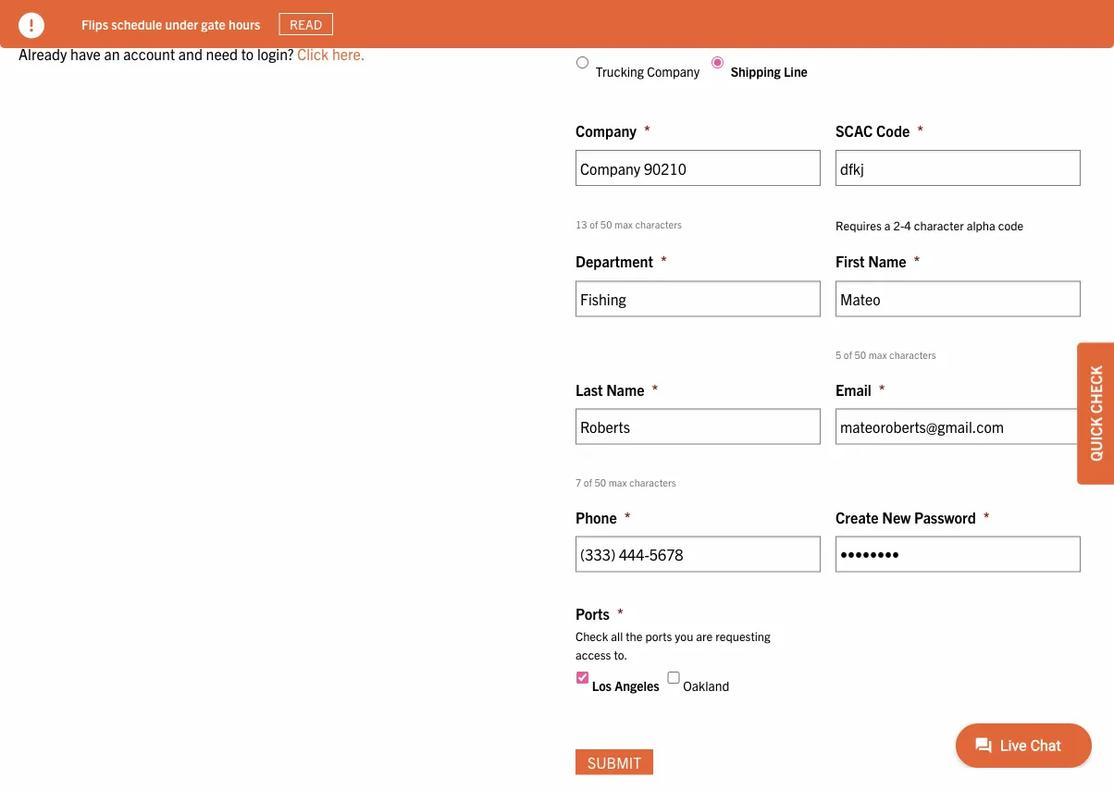 Task type: describe. For each thing, give the bounding box(es) containing it.
request
[[141, 6, 189, 24]]

are
[[696, 628, 713, 643]]

scac code *
[[836, 121, 924, 140]]

name for last name
[[607, 380, 645, 398]]

first name *
[[836, 252, 920, 270]]

have
[[70, 44, 101, 63]]

create
[[836, 508, 879, 526]]

access.
[[248, 6, 296, 24]]

* down requires a 2-4 character alpha code
[[914, 252, 920, 270]]

gate
[[201, 15, 226, 32]]

trucking company
[[596, 63, 700, 79]]

1 horizontal spatial company
[[647, 63, 700, 79]]

login?
[[257, 44, 294, 63]]

read link
[[279, 13, 333, 35]]

7
[[576, 476, 582, 489]]

* right phone at the bottom right of page
[[625, 508, 631, 526]]

of for first name
[[844, 348, 853, 361]]

50 for first
[[855, 348, 867, 361]]

phone *
[[576, 508, 631, 526]]

all
[[611, 628, 623, 643]]

requires
[[836, 217, 882, 233]]

new
[[882, 508, 911, 526]]

fill out this form to request account access.
[[19, 6, 296, 24]]

los angeles
[[592, 677, 660, 694]]

50 for company
[[601, 217, 612, 230]]

2-
[[894, 217, 905, 233]]

1 vertical spatial account
[[123, 44, 175, 63]]

already have an account and need to login? click here.
[[19, 44, 365, 63]]

form
[[92, 6, 121, 24]]

angeles
[[615, 677, 660, 694]]

an
[[104, 44, 120, 63]]

you
[[675, 628, 694, 643]]

click
[[297, 44, 329, 63]]

and
[[178, 44, 203, 63]]

requesting
[[716, 628, 771, 643]]

ports
[[576, 605, 610, 623]]

* right password
[[984, 508, 990, 526]]

the
[[626, 628, 643, 643]]

out
[[41, 6, 62, 24]]

click here. link
[[297, 44, 365, 63]]

0 vertical spatial account
[[193, 6, 244, 24]]

last name *
[[576, 380, 658, 398]]

under
[[165, 15, 198, 32]]

Los Angeles checkbox
[[577, 672, 589, 684]]

company *
[[576, 121, 651, 140]]

13
[[576, 217, 587, 230]]

* right department
[[661, 252, 667, 270]]

a
[[885, 217, 891, 233]]



Task type: locate. For each thing, give the bounding box(es) containing it.
create new password *
[[836, 508, 990, 526]]

0 vertical spatial name
[[869, 252, 907, 270]]

0 horizontal spatial company
[[576, 121, 637, 140]]

of right 5
[[844, 348, 853, 361]]

line
[[784, 63, 808, 79]]

0 vertical spatial to
[[125, 6, 137, 24]]

requires a 2-4 character alpha code
[[836, 217, 1024, 233]]

5 of 50 max characters
[[836, 348, 937, 361]]

password
[[915, 508, 976, 526]]

5
[[836, 348, 842, 361]]

name
[[869, 252, 907, 270], [607, 380, 645, 398]]

max
[[615, 217, 633, 230], [869, 348, 887, 361], [609, 476, 627, 489]]

last
[[576, 380, 603, 398]]

read
[[290, 16, 322, 32]]

name right last
[[607, 380, 645, 398]]

* right last
[[652, 380, 658, 398]]

check up access
[[576, 628, 609, 643]]

1 vertical spatial characters
[[890, 348, 937, 361]]

check inside ports * check all the ports you are requesting access to.
[[576, 628, 609, 643]]

of for last name
[[584, 476, 592, 489]]

None text field
[[576, 409, 821, 445], [576, 537, 821, 573], [576, 409, 821, 445], [576, 537, 821, 573]]

7 of 50 max characters
[[576, 476, 676, 489]]

company left shipping line radio
[[647, 63, 700, 79]]

to right need
[[241, 44, 254, 63]]

None submit
[[576, 750, 654, 775]]

access
[[576, 647, 611, 662]]

characters right 5
[[890, 348, 937, 361]]

name for first name
[[869, 252, 907, 270]]

schedule
[[111, 15, 162, 32]]

of for company
[[590, 217, 598, 230]]

1 vertical spatial of
[[844, 348, 853, 361]]

max for first
[[869, 348, 887, 361]]

50
[[601, 217, 612, 230], [855, 348, 867, 361], [595, 476, 606, 489]]

hours
[[229, 15, 261, 32]]

1 vertical spatial company
[[576, 121, 637, 140]]

Oakland checkbox
[[668, 672, 680, 684]]

department *
[[576, 252, 667, 270]]

oakland
[[683, 677, 730, 694]]

0 horizontal spatial check
[[576, 628, 609, 643]]

characters for last name *
[[630, 476, 676, 489]]

1 vertical spatial max
[[869, 348, 887, 361]]

0 vertical spatial 50
[[601, 217, 612, 230]]

quick check link
[[1078, 343, 1115, 485]]

department
[[576, 252, 654, 270]]

1 vertical spatial name
[[607, 380, 645, 398]]

50 right 7
[[595, 476, 606, 489]]

shipping
[[731, 63, 781, 79]]

flips schedule under gate hours
[[81, 15, 261, 32]]

quick
[[1087, 417, 1105, 462]]

0 vertical spatial of
[[590, 217, 598, 230]]

fill
[[19, 6, 37, 24]]

1 horizontal spatial account
[[193, 6, 244, 24]]

shipping line
[[731, 63, 808, 79]]

1 vertical spatial check
[[576, 628, 609, 643]]

max for company
[[615, 217, 633, 230]]

need
[[206, 44, 238, 63]]

email *
[[836, 380, 886, 398]]

to right form
[[125, 6, 137, 24]]

* down trucking company
[[644, 121, 651, 140]]

2 vertical spatial characters
[[630, 476, 676, 489]]

0 vertical spatial check
[[1087, 366, 1105, 414]]

Shipping Line radio
[[712, 57, 724, 69]]

1 horizontal spatial check
[[1087, 366, 1105, 414]]

50 right 5
[[855, 348, 867, 361]]

of
[[590, 217, 598, 230], [844, 348, 853, 361], [584, 476, 592, 489]]

max for last
[[609, 476, 627, 489]]

max up the department *
[[615, 217, 633, 230]]

code
[[877, 121, 910, 140]]

phone
[[576, 508, 617, 526]]

los
[[592, 677, 612, 694]]

0 horizontal spatial to
[[125, 6, 137, 24]]

2 vertical spatial max
[[609, 476, 627, 489]]

account up need
[[193, 6, 244, 24]]

scac
[[836, 121, 873, 140]]

alpha
[[967, 217, 996, 233]]

max up phone * on the bottom right of page
[[609, 476, 627, 489]]

account down schedule
[[123, 44, 175, 63]]

quick check
[[1087, 366, 1105, 462]]

* up the all
[[617, 605, 624, 623]]

ports
[[646, 628, 672, 643]]

* right code
[[918, 121, 924, 140]]

company down trucking
[[576, 121, 637, 140]]

Trucking Company radio
[[577, 57, 589, 69]]

characters up phone * on the bottom right of page
[[630, 476, 676, 489]]

characters up the department *
[[635, 217, 682, 230]]

here.
[[332, 44, 365, 63]]

2 vertical spatial of
[[584, 476, 592, 489]]

*
[[644, 121, 651, 140], [918, 121, 924, 140], [661, 252, 667, 270], [914, 252, 920, 270], [652, 380, 658, 398], [879, 380, 886, 398], [625, 508, 631, 526], [984, 508, 990, 526], [617, 605, 624, 623]]

of right 7
[[584, 476, 592, 489]]

0 vertical spatial characters
[[635, 217, 682, 230]]

solid image
[[19, 12, 44, 38]]

* inside ports * check all the ports you are requesting access to.
[[617, 605, 624, 623]]

0 horizontal spatial account
[[123, 44, 175, 63]]

code
[[999, 217, 1024, 233]]

of right 13
[[590, 217, 598, 230]]

characters for first name *
[[890, 348, 937, 361]]

0 horizontal spatial name
[[607, 380, 645, 398]]

character
[[914, 217, 964, 233]]

1 horizontal spatial name
[[869, 252, 907, 270]]

ports * check all the ports you are requesting access to.
[[576, 605, 771, 662]]

company
[[647, 63, 700, 79], [576, 121, 637, 140]]

check up quick
[[1087, 366, 1105, 414]]

check
[[1087, 366, 1105, 414], [576, 628, 609, 643]]

13 of 50 max characters
[[576, 217, 682, 230]]

name down a
[[869, 252, 907, 270]]

this
[[65, 6, 88, 24]]

first
[[836, 252, 865, 270]]

trucking
[[596, 63, 644, 79]]

None password field
[[836, 537, 1081, 573]]

0 vertical spatial company
[[647, 63, 700, 79]]

characters for company *
[[635, 217, 682, 230]]

to.
[[614, 647, 628, 662]]

1 vertical spatial to
[[241, 44, 254, 63]]

already
[[19, 44, 67, 63]]

None text field
[[576, 150, 821, 186], [836, 150, 1081, 186], [576, 281, 821, 317], [836, 281, 1081, 317], [836, 409, 1081, 445], [576, 150, 821, 186], [836, 150, 1081, 186], [576, 281, 821, 317], [836, 281, 1081, 317], [836, 409, 1081, 445]]

max up the 'email *' at the right
[[869, 348, 887, 361]]

50 for last
[[595, 476, 606, 489]]

to
[[125, 6, 137, 24], [241, 44, 254, 63]]

0 vertical spatial max
[[615, 217, 633, 230]]

characters
[[635, 217, 682, 230], [890, 348, 937, 361], [630, 476, 676, 489]]

flips
[[81, 15, 108, 32]]

email
[[836, 380, 872, 398]]

1 horizontal spatial to
[[241, 44, 254, 63]]

account
[[193, 6, 244, 24], [123, 44, 175, 63]]

50 right 13
[[601, 217, 612, 230]]

* right email
[[879, 380, 886, 398]]

2 vertical spatial 50
[[595, 476, 606, 489]]

4
[[905, 217, 912, 233]]

1 vertical spatial 50
[[855, 348, 867, 361]]



Task type: vqa. For each thing, say whether or not it's contained in the screenshot.


